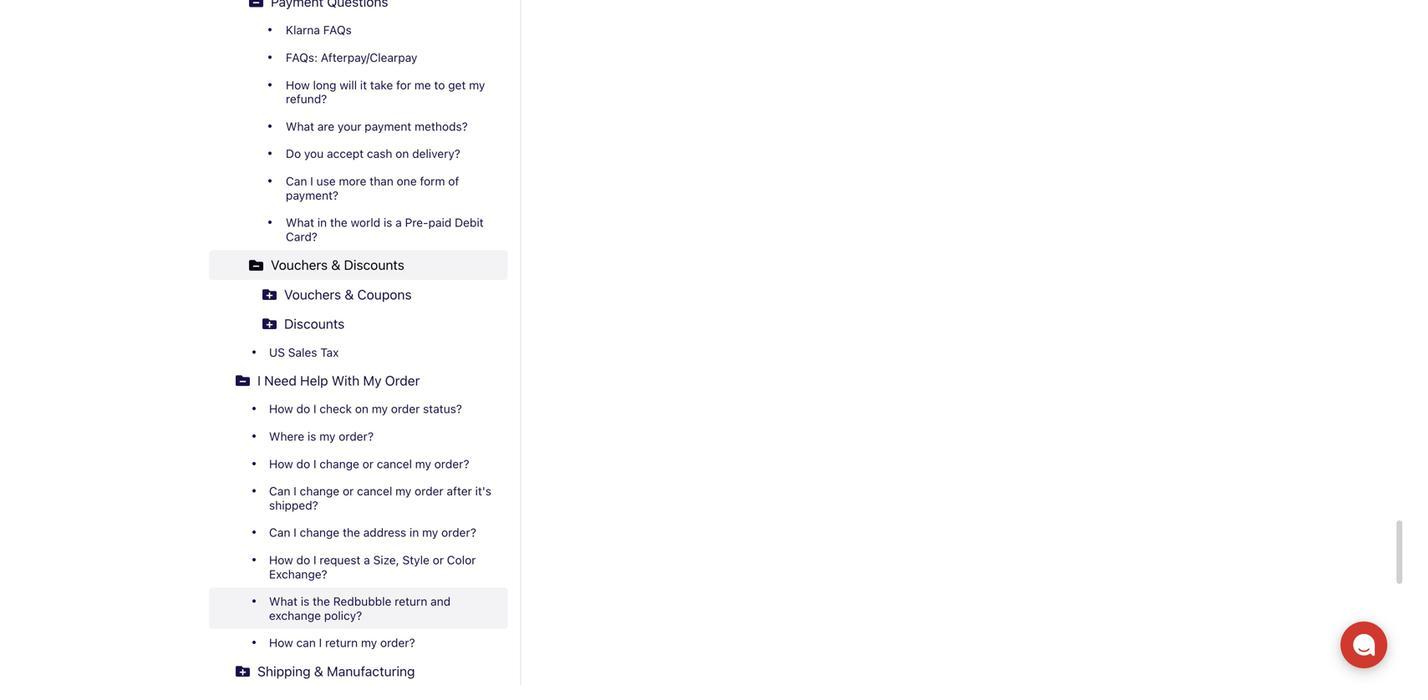 Task type: vqa. For each thing, say whether or not it's contained in the screenshot.
Sending a gift gift
no



Task type: describe. For each thing, give the bounding box(es) containing it.
refund?
[[286, 92, 327, 106]]

order
[[385, 373, 420, 389]]

order? up after
[[435, 457, 470, 471]]

what in the world is a pre-paid debit card?
[[286, 216, 484, 244]]

to
[[434, 78, 445, 92]]

1 horizontal spatial or
[[363, 457, 374, 471]]

sales
[[288, 346, 317, 359]]

my inside the how long will it take for me to get my refund?
[[469, 78, 485, 92]]

after
[[447, 485, 472, 499]]

vouchers & discounts link
[[209, 251, 508, 280]]

your
[[338, 119, 362, 133]]

methods?
[[415, 119, 468, 133]]

where is my order? link
[[209, 423, 508, 451]]

my up can i change or cancel my order after it's shipped? on the left of the page
[[415, 457, 431, 471]]

how for how can i return my order?
[[269, 637, 293, 650]]

can i change the address in my order?
[[269, 526, 477, 540]]

my down check
[[320, 430, 336, 444]]

with
[[332, 373, 360, 389]]

get
[[448, 78, 466, 92]]

how do i change or cancel my order? link
[[209, 451, 508, 478]]

take
[[370, 78, 393, 92]]

0 vertical spatial discounts
[[344, 257, 405, 273]]

vouchers & coupons
[[284, 287, 412, 303]]

0 horizontal spatial &
[[314, 664, 324, 680]]

do you accept cash on delivery? link
[[236, 140, 508, 168]]

status?
[[423, 402, 462, 416]]

how for how do i request a size, style or color exchange?
[[269, 554, 293, 567]]

change for or
[[300, 485, 340, 499]]

afterpay/clearpay
[[321, 51, 418, 64]]

can i use more than one form of payment?
[[286, 174, 459, 202]]

can i use more than one form of payment? link
[[236, 168, 508, 209]]

address
[[363, 526, 407, 540]]

what in the world is a pre-paid debit card? link
[[236, 209, 508, 251]]

order? down how do i check on my order status? link
[[339, 430, 374, 444]]

us sales tax link
[[209, 339, 508, 366]]

style
[[403, 554, 430, 567]]

a inside what in the world is a pre-paid debit card?
[[396, 216, 402, 230]]

my up manufacturing on the left bottom of page
[[361, 637, 377, 650]]

us
[[269, 346, 285, 359]]

what are your payment methods?
[[286, 119, 468, 133]]

order? up manufacturing on the left bottom of page
[[380, 637, 415, 650]]

are
[[318, 119, 335, 133]]

exchange
[[269, 609, 321, 623]]

me
[[415, 78, 431, 92]]

can i change the address in my order? link
[[209, 519, 508, 547]]

use
[[317, 174, 336, 188]]

need
[[264, 373, 297, 389]]

my inside can i change or cancel my order after it's shipped?
[[396, 485, 412, 499]]

how do i request a size, style or color exchange?
[[269, 554, 476, 581]]

klarna faqs
[[286, 23, 352, 37]]

shipping & manufacturing
[[258, 664, 415, 680]]

can for can i change or cancel my order after it's shipped?
[[269, 485, 291, 499]]

do for check
[[296, 402, 310, 416]]

will
[[340, 78, 357, 92]]

0 horizontal spatial return
[[325, 637, 358, 650]]

manufacturing
[[327, 664, 415, 680]]

i need help with my order link
[[209, 366, 508, 396]]

i right can
[[319, 637, 322, 650]]

how do i request a size, style or color exchange? link
[[209, 547, 508, 588]]

color
[[447, 554, 476, 567]]

one
[[397, 174, 417, 188]]

more
[[339, 174, 367, 188]]

what is the redbubble return and exchange policy?
[[269, 595, 451, 623]]

i left check
[[314, 402, 317, 416]]

long
[[313, 78, 337, 92]]

faqs: afterpay/clearpay link
[[236, 44, 508, 71]]

tax
[[321, 346, 339, 359]]

1 horizontal spatial in
[[410, 526, 419, 540]]

or inside how do i request a size, style or color exchange?
[[433, 554, 444, 567]]

how for how do i check on my order status?
[[269, 402, 293, 416]]

can
[[296, 637, 316, 650]]

i left need
[[258, 373, 261, 389]]

shipping
[[258, 664, 311, 680]]

discounts link
[[236, 309, 508, 339]]

in inside what in the world is a pre-paid debit card?
[[318, 216, 327, 230]]

order for status?
[[391, 402, 420, 416]]

exchange?
[[269, 568, 328, 581]]

vouchers & coupons link
[[236, 280, 508, 309]]

my
[[363, 373, 382, 389]]

how for how do i change or cancel my order?
[[269, 457, 293, 471]]

payment
[[365, 119, 412, 133]]

it
[[360, 78, 367, 92]]

vouchers for vouchers & discounts
[[271, 257, 328, 273]]

do for change
[[296, 457, 310, 471]]

& for discounts
[[331, 257, 341, 273]]

faqs:
[[286, 51, 318, 64]]

how do i check on my order status? link
[[209, 396, 508, 423]]



Task type: locate. For each thing, give the bounding box(es) containing it.
1 horizontal spatial a
[[396, 216, 402, 230]]

discounts up vouchers & coupons link
[[344, 257, 405, 273]]

vouchers down the card? at the left of page
[[271, 257, 328, 273]]

shipped?
[[269, 499, 318, 513]]

i inside can i change or cancel my order after it's shipped?
[[294, 485, 297, 499]]

how up refund?
[[286, 78, 310, 92]]

the left world
[[330, 216, 348, 230]]

for
[[396, 78, 411, 92]]

can for can i change the address in my order?
[[269, 526, 291, 540]]

vouchers for vouchers & coupons
[[284, 287, 341, 303]]

0 vertical spatial return
[[395, 595, 428, 609]]

change for the
[[300, 526, 340, 540]]

change up shipped?
[[300, 485, 340, 499]]

2 vertical spatial can
[[269, 526, 291, 540]]

coupons
[[358, 287, 412, 303]]

what inside 'what is the redbubble return and exchange policy?'
[[269, 595, 298, 609]]

pre-
[[405, 216, 429, 230]]

world
[[351, 216, 381, 230]]

1 do from the top
[[296, 402, 310, 416]]

what is the redbubble return and exchange policy? link
[[209, 588, 508, 630]]

i need help with my order
[[258, 373, 420, 389]]

return left and
[[395, 595, 428, 609]]

what for what in the world is a pre-paid debit card?
[[286, 216, 314, 230]]

return
[[395, 595, 428, 609], [325, 637, 358, 650]]

order down order
[[391, 402, 420, 416]]

how down where
[[269, 457, 293, 471]]

redbubble
[[333, 595, 392, 609]]

0 horizontal spatial on
[[355, 402, 369, 416]]

how long will it take for me to get my refund? link
[[236, 71, 508, 113]]

is
[[384, 216, 393, 230], [308, 430, 316, 444], [301, 595, 310, 609]]

can down shipped?
[[269, 526, 291, 540]]

faqs
[[323, 23, 352, 37]]

1 horizontal spatial &
[[331, 257, 341, 273]]

my
[[469, 78, 485, 92], [372, 402, 388, 416], [320, 430, 336, 444], [415, 457, 431, 471], [396, 485, 412, 499], [422, 526, 438, 540], [361, 637, 377, 650]]

can for can i use more than one form of payment?
[[286, 174, 307, 188]]

return down policy?
[[325, 637, 358, 650]]

faqs: afterpay/clearpay
[[286, 51, 418, 64]]

how inside the how long will it take for me to get my refund?
[[286, 78, 310, 92]]

of
[[448, 174, 459, 188]]

1 vertical spatial the
[[343, 526, 360, 540]]

can inside can i use more than one form of payment?
[[286, 174, 307, 188]]

1 vertical spatial or
[[343, 485, 354, 499]]

is for order?
[[308, 430, 316, 444]]

us sales tax
[[269, 346, 339, 359]]

on for cash
[[396, 147, 409, 161]]

0 horizontal spatial in
[[318, 216, 327, 230]]

2 vertical spatial &
[[314, 664, 324, 680]]

0 vertical spatial cancel
[[377, 457, 412, 471]]

what for what are your payment methods?
[[286, 119, 314, 133]]

i up exchange?
[[314, 554, 317, 567]]

payment?
[[286, 188, 339, 202]]

1 vertical spatial can
[[269, 485, 291, 499]]

klarna faqs link
[[236, 16, 508, 44]]

0 vertical spatial or
[[363, 457, 374, 471]]

is inside where is my order? link
[[308, 430, 316, 444]]

the for redbubble
[[313, 595, 330, 609]]

how do i change or cancel my order?
[[269, 457, 470, 471]]

discounts up us sales tax
[[284, 316, 345, 332]]

1 vertical spatial a
[[364, 554, 370, 567]]

is right world
[[384, 216, 393, 230]]

the up policy?
[[313, 595, 330, 609]]

on for check
[[355, 402, 369, 416]]

how inside how do i request a size, style or color exchange?
[[269, 554, 293, 567]]

in up style
[[410, 526, 419, 540]]

what are your payment methods? link
[[236, 113, 508, 140]]

1 vertical spatial change
[[300, 485, 340, 499]]

is inside 'what is the redbubble return and exchange policy?'
[[301, 595, 310, 609]]

how up where
[[269, 402, 293, 416]]

you
[[304, 147, 324, 161]]

where
[[269, 430, 305, 444]]

or right style
[[433, 554, 444, 567]]

form
[[420, 174, 445, 188]]

what inside what in the world is a pre-paid debit card?
[[286, 216, 314, 230]]

& down the vouchers & discounts link
[[345, 287, 354, 303]]

order inside can i change or cancel my order after it's shipped?
[[415, 485, 444, 499]]

1 vertical spatial return
[[325, 637, 358, 650]]

0 vertical spatial on
[[396, 147, 409, 161]]

on right check
[[355, 402, 369, 416]]

0 vertical spatial in
[[318, 216, 327, 230]]

1 vertical spatial do
[[296, 457, 310, 471]]

2 horizontal spatial or
[[433, 554, 444, 567]]

open chat image
[[1353, 634, 1376, 657]]

a inside how do i request a size, style or color exchange?
[[364, 554, 370, 567]]

1 vertical spatial &
[[345, 287, 354, 303]]

do up exchange?
[[296, 554, 310, 567]]

0 horizontal spatial or
[[343, 485, 354, 499]]

do you accept cash on delivery?
[[286, 147, 464, 161]]

can i change or cancel my order after it's shipped?
[[269, 485, 492, 513]]

vouchers & discounts
[[271, 257, 405, 273]]

my down my
[[372, 402, 388, 416]]

0 vertical spatial vouchers
[[271, 257, 328, 273]]

do for request
[[296, 554, 310, 567]]

how do i check on my order status?
[[269, 402, 462, 416]]

do down help
[[296, 402, 310, 416]]

0 vertical spatial &
[[331, 257, 341, 273]]

check
[[320, 402, 352, 416]]

2 vertical spatial change
[[300, 526, 340, 540]]

the inside what in the world is a pre-paid debit card?
[[330, 216, 348, 230]]

return inside 'what is the redbubble return and exchange policy?'
[[395, 595, 428, 609]]

cancel inside can i change or cancel my order after it's shipped?
[[357, 485, 392, 499]]

what up exchange
[[269, 595, 298, 609]]

1 vertical spatial on
[[355, 402, 369, 416]]

in up the card? at the left of page
[[318, 216, 327, 230]]

how left can
[[269, 637, 293, 650]]

vouchers
[[271, 257, 328, 273], [284, 287, 341, 303]]

is up exchange
[[301, 595, 310, 609]]

can inside can i change or cancel my order after it's shipped?
[[269, 485, 291, 499]]

card?
[[286, 230, 318, 244]]

how for how long will it take for me to get my refund?
[[286, 78, 310, 92]]

the for world
[[330, 216, 348, 230]]

what for what is the redbubble return and exchange policy?
[[269, 595, 298, 609]]

or
[[363, 457, 374, 471], [343, 485, 354, 499], [433, 554, 444, 567]]

0 vertical spatial order
[[391, 402, 420, 416]]

or inside can i change or cancel my order after it's shipped?
[[343, 485, 354, 499]]

i inside how do i request a size, style or color exchange?
[[314, 554, 317, 567]]

a
[[396, 216, 402, 230], [364, 554, 370, 567]]

order for after
[[415, 485, 444, 499]]

2 do from the top
[[296, 457, 310, 471]]

my up style
[[422, 526, 438, 540]]

0 vertical spatial a
[[396, 216, 402, 230]]

2 vertical spatial or
[[433, 554, 444, 567]]

discounts
[[344, 257, 405, 273], [284, 316, 345, 332]]

0 vertical spatial is
[[384, 216, 393, 230]]

my right "get"
[[469, 78, 485, 92]]

1 vertical spatial cancel
[[357, 485, 392, 499]]

cancel down the how do i change or cancel my order? on the left bottom of page
[[357, 485, 392, 499]]

order
[[391, 402, 420, 416], [415, 485, 444, 499]]

i
[[310, 174, 313, 188], [258, 373, 261, 389], [314, 402, 317, 416], [314, 457, 317, 471], [294, 485, 297, 499], [294, 526, 297, 540], [314, 554, 317, 567], [319, 637, 322, 650]]

0 vertical spatial the
[[330, 216, 348, 230]]

i down shipped?
[[294, 526, 297, 540]]

1 vertical spatial in
[[410, 526, 419, 540]]

a left the size,
[[364, 554, 370, 567]]

what
[[286, 119, 314, 133], [286, 216, 314, 230], [269, 595, 298, 609]]

1 horizontal spatial return
[[395, 595, 428, 609]]

2 vertical spatial what
[[269, 595, 298, 609]]

2 horizontal spatial &
[[345, 287, 354, 303]]

1 vertical spatial discounts
[[284, 316, 345, 332]]

is right where
[[308, 430, 316, 444]]

on right cash
[[396, 147, 409, 161]]

do down where
[[296, 457, 310, 471]]

1 horizontal spatial on
[[396, 147, 409, 161]]

or down the how do i change or cancel my order? link
[[343, 485, 354, 499]]

cash
[[367, 147, 393, 161]]

do inside how do i request a size, style or color exchange?
[[296, 554, 310, 567]]

2 vertical spatial do
[[296, 554, 310, 567]]

2 vertical spatial the
[[313, 595, 330, 609]]

or down where is my order? link
[[363, 457, 374, 471]]

1 vertical spatial vouchers
[[284, 287, 341, 303]]

3 do from the top
[[296, 554, 310, 567]]

in
[[318, 216, 327, 230], [410, 526, 419, 540]]

the
[[330, 216, 348, 230], [343, 526, 360, 540], [313, 595, 330, 609]]

than
[[370, 174, 394, 188]]

shipping & manufacturing link
[[209, 657, 508, 686]]

do
[[286, 147, 301, 161]]

& for coupons
[[345, 287, 354, 303]]

i inside can i use more than one form of payment?
[[310, 174, 313, 188]]

paid
[[429, 216, 452, 230]]

a left the pre-
[[396, 216, 402, 230]]

order? up color on the bottom of page
[[442, 526, 477, 540]]

& up vouchers & coupons
[[331, 257, 341, 273]]

size,
[[373, 554, 399, 567]]

cancel up can i change or cancel my order after it's shipped? on the left of the page
[[377, 457, 412, 471]]

0 vertical spatial change
[[320, 457, 359, 471]]

what left are
[[286, 119, 314, 133]]

how can i return my order?
[[269, 637, 415, 650]]

how can i return my order? link
[[209, 630, 508, 657]]

order left after
[[415, 485, 444, 499]]

change
[[320, 457, 359, 471], [300, 485, 340, 499], [300, 526, 340, 540]]

delivery?
[[412, 147, 461, 161]]

how up exchange?
[[269, 554, 293, 567]]

&
[[331, 257, 341, 273], [345, 287, 354, 303], [314, 664, 324, 680]]

change down where is my order?
[[320, 457, 359, 471]]

change inside can i change or cancel my order after it's shipped?
[[300, 485, 340, 499]]

1 vertical spatial order
[[415, 485, 444, 499]]

policy?
[[324, 609, 362, 623]]

1 vertical spatial what
[[286, 216, 314, 230]]

0 horizontal spatial a
[[364, 554, 370, 567]]

cancel
[[377, 457, 412, 471], [357, 485, 392, 499]]

the up request
[[343, 526, 360, 540]]

0 vertical spatial what
[[286, 119, 314, 133]]

the inside 'what is the redbubble return and exchange policy?'
[[313, 595, 330, 609]]

request
[[320, 554, 361, 567]]

can i change or cancel my order after it's shipped? link
[[209, 478, 508, 519]]

2 vertical spatial is
[[301, 595, 310, 609]]

how long will it take for me to get my refund?
[[286, 78, 485, 106]]

debit
[[455, 216, 484, 230]]

is for redbubble
[[301, 595, 310, 609]]

klarna
[[286, 23, 320, 37]]

and
[[431, 595, 451, 609]]

can up 'payment?'
[[286, 174, 307, 188]]

help
[[300, 373, 328, 389]]

& down can
[[314, 664, 324, 680]]

where is my order?
[[269, 430, 374, 444]]

vouchers down vouchers & discounts
[[284, 287, 341, 303]]

0 vertical spatial do
[[296, 402, 310, 416]]

order?
[[339, 430, 374, 444], [435, 457, 470, 471], [442, 526, 477, 540], [380, 637, 415, 650]]

what up the card? at the left of page
[[286, 216, 314, 230]]

1 vertical spatial is
[[308, 430, 316, 444]]

is inside what in the world is a pre-paid debit card?
[[384, 216, 393, 230]]

it's
[[475, 485, 492, 499]]

my down the how do i change or cancel my order? on the left bottom of page
[[396, 485, 412, 499]]

i up 'payment?'
[[310, 174, 313, 188]]

i down where is my order?
[[314, 457, 317, 471]]

change up request
[[300, 526, 340, 540]]

0 vertical spatial can
[[286, 174, 307, 188]]

can up shipped?
[[269, 485, 291, 499]]

i up shipped?
[[294, 485, 297, 499]]



